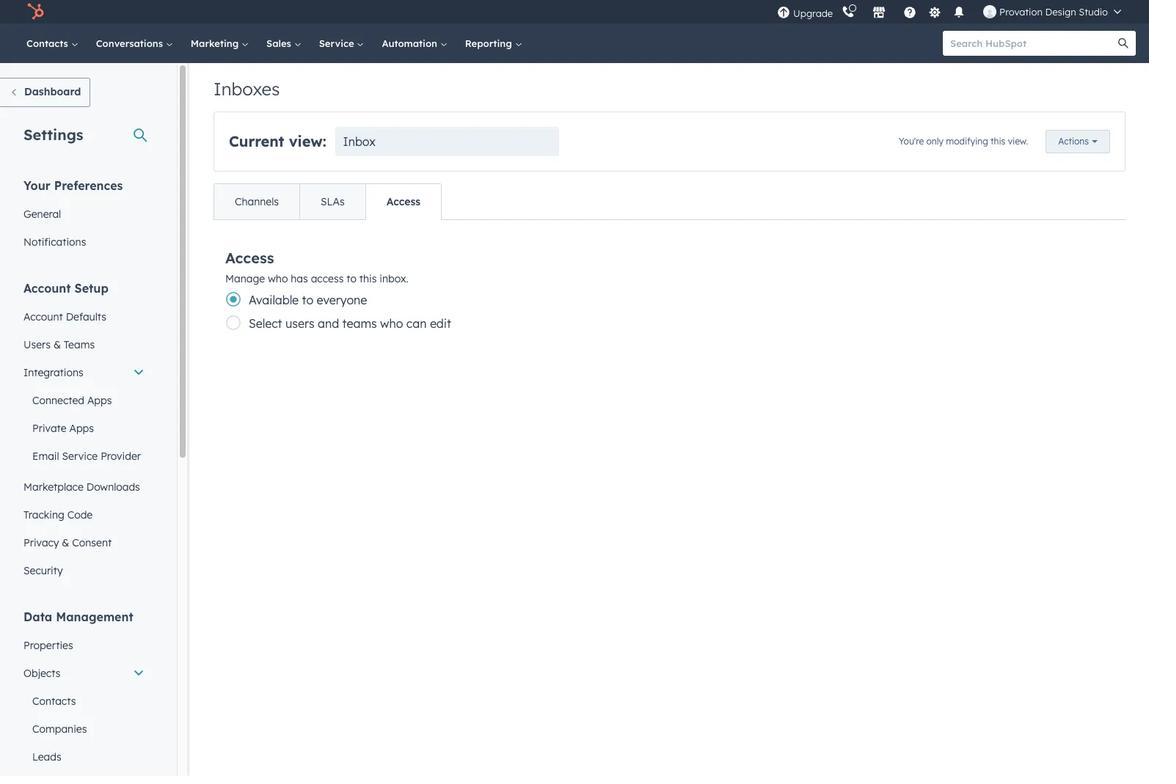 Task type: describe. For each thing, give the bounding box(es) containing it.
marketplace
[[23, 481, 84, 494]]

data management
[[23, 610, 133, 625]]

email
[[32, 450, 59, 463]]

manage
[[225, 272, 265, 286]]

automation
[[382, 37, 440, 49]]

leads
[[32, 751, 61, 764]]

users
[[286, 316, 315, 331]]

tracking
[[23, 509, 64, 522]]

settings link
[[926, 4, 944, 19]]

settings
[[23, 126, 83, 144]]

users & teams
[[23, 338, 95, 352]]

marketing
[[191, 37, 242, 49]]

properties link
[[15, 632, 153, 660]]

private apps
[[32, 422, 94, 435]]

settings image
[[929, 6, 942, 19]]

& for users
[[54, 338, 61, 352]]

access for access
[[387, 195, 421, 209]]

design
[[1046, 6, 1077, 18]]

users & teams link
[[15, 331, 153, 359]]

to inside access manage who has access to this inbox.
[[347, 272, 357, 286]]

properties
[[23, 640, 73, 653]]

only
[[927, 136, 944, 147]]

marketplace downloads
[[23, 481, 140, 494]]

channels
[[235, 195, 279, 209]]

provation design studio button
[[975, 0, 1131, 23]]

provider
[[101, 450, 141, 463]]

dashboard link
[[0, 78, 91, 107]]

consent
[[72, 537, 112, 550]]

objects button
[[15, 660, 153, 688]]

data
[[23, 610, 52, 625]]

connected apps
[[32, 394, 112, 408]]

apps for connected apps
[[87, 394, 112, 408]]

0 vertical spatial service
[[319, 37, 357, 49]]

service link
[[310, 23, 373, 63]]

data management element
[[15, 609, 153, 777]]

current view:
[[229, 132, 326, 151]]

who inside access manage who has access to this inbox.
[[268, 272, 288, 286]]

help image
[[904, 7, 917, 20]]

view.
[[1009, 136, 1029, 147]]

notifications link
[[15, 228, 153, 256]]

integrations button
[[15, 359, 153, 387]]

you're
[[899, 136, 925, 147]]

defaults
[[66, 311, 106, 324]]

notifications
[[23, 236, 86, 249]]

objects
[[23, 667, 60, 681]]

privacy & consent link
[[15, 529, 153, 557]]

tracking code link
[[15, 501, 153, 529]]

reporting link
[[457, 23, 531, 63]]

access link
[[365, 184, 441, 220]]

upgrade image
[[778, 6, 791, 19]]

inbox.
[[380, 272, 409, 286]]

can
[[407, 316, 427, 331]]

current
[[229, 132, 285, 151]]

marketplace downloads link
[[15, 474, 153, 501]]

account setup element
[[15, 280, 153, 585]]

code
[[67, 509, 93, 522]]

slas link
[[300, 184, 365, 220]]

dashboard
[[24, 85, 81, 98]]

provation
[[1000, 6, 1043, 18]]

automation link
[[373, 23, 457, 63]]

leads link
[[15, 744, 153, 772]]

this inside access manage who has access to this inbox.
[[360, 272, 377, 286]]

channels link
[[214, 184, 300, 220]]

privacy
[[23, 537, 59, 550]]

account defaults link
[[15, 303, 153, 331]]

tracking code
[[23, 509, 93, 522]]

your preferences
[[23, 178, 123, 193]]

private
[[32, 422, 66, 435]]

users
[[23, 338, 51, 352]]

edit
[[430, 316, 451, 331]]

menu containing provation design studio
[[776, 0, 1132, 23]]

help button
[[898, 0, 923, 23]]

email service provider link
[[15, 443, 153, 471]]

search image
[[1119, 38, 1129, 48]]

0 vertical spatial contacts
[[26, 37, 71, 49]]

marketing link
[[182, 23, 258, 63]]



Task type: locate. For each thing, give the bounding box(es) containing it.
james peterson image
[[984, 5, 997, 18]]

&
[[54, 338, 61, 352], [62, 537, 69, 550]]

actions button
[[1047, 130, 1111, 153]]

to down has
[[302, 293, 314, 308]]

0 horizontal spatial access
[[225, 249, 274, 267]]

& right 'users'
[[54, 338, 61, 352]]

reporting
[[465, 37, 515, 49]]

0 horizontal spatial this
[[360, 272, 377, 286]]

0 vertical spatial to
[[347, 272, 357, 286]]

teams
[[64, 338, 95, 352]]

search button
[[1112, 31, 1137, 56]]

0 vertical spatial access
[[387, 195, 421, 209]]

Search HubSpot search field
[[943, 31, 1123, 56]]

actions
[[1059, 136, 1090, 147]]

studio
[[1080, 6, 1109, 18]]

1 vertical spatial service
[[62, 450, 98, 463]]

access
[[387, 195, 421, 209], [225, 249, 274, 267]]

account for account defaults
[[23, 311, 63, 324]]

0 horizontal spatial service
[[62, 450, 98, 463]]

this left view.
[[991, 136, 1006, 147]]

security
[[23, 565, 63, 578]]

calling icon button
[[836, 2, 861, 21]]

1 horizontal spatial service
[[319, 37, 357, 49]]

who left can
[[380, 316, 403, 331]]

2 account from the top
[[23, 311, 63, 324]]

to up everyone
[[347, 272, 357, 286]]

1 vertical spatial this
[[360, 272, 377, 286]]

0 vertical spatial apps
[[87, 394, 112, 408]]

contacts down hubspot link
[[26, 37, 71, 49]]

marketplaces button
[[864, 0, 895, 23]]

modifying
[[947, 136, 989, 147]]

companies
[[32, 723, 87, 736]]

sales
[[267, 37, 294, 49]]

apps up email service provider link
[[69, 422, 94, 435]]

contacts link for conversations link
[[18, 23, 87, 63]]

setup
[[75, 281, 109, 296]]

contacts
[[26, 37, 71, 49], [32, 695, 76, 709]]

notifications image
[[953, 7, 966, 20]]

private apps link
[[15, 415, 153, 443]]

service right sales link
[[319, 37, 357, 49]]

conversations link
[[87, 23, 182, 63]]

conversations
[[96, 37, 166, 49]]

1 vertical spatial contacts link
[[15, 688, 153, 716]]

1 vertical spatial account
[[23, 311, 63, 324]]

notifications button
[[947, 0, 972, 23]]

general link
[[15, 200, 153, 228]]

inbox
[[343, 134, 376, 149]]

0 horizontal spatial to
[[302, 293, 314, 308]]

this left 'inbox.'
[[360, 272, 377, 286]]

access right slas
[[387, 195, 421, 209]]

connected
[[32, 394, 84, 408]]

available
[[249, 293, 299, 308]]

view:
[[289, 132, 326, 151]]

1 horizontal spatial this
[[991, 136, 1006, 147]]

& right privacy
[[62, 537, 69, 550]]

1 vertical spatial &
[[62, 537, 69, 550]]

your preferences element
[[15, 178, 153, 256]]

0 vertical spatial this
[[991, 136, 1006, 147]]

available to everyone
[[249, 293, 367, 308]]

1 vertical spatial access
[[225, 249, 274, 267]]

select
[[249, 316, 282, 331]]

upgrade
[[794, 7, 833, 19]]

hubspot link
[[18, 3, 55, 21]]

1 horizontal spatial access
[[387, 195, 421, 209]]

account defaults
[[23, 311, 106, 324]]

apps up private apps link
[[87, 394, 112, 408]]

your
[[23, 178, 51, 193]]

everyone
[[317, 293, 367, 308]]

select users and teams who can edit
[[249, 316, 451, 331]]

access for access manage who has access to this inbox.
[[225, 249, 274, 267]]

and
[[318, 316, 339, 331]]

tab list containing channels
[[214, 184, 442, 220]]

hubspot image
[[26, 3, 44, 21]]

contacts link up companies
[[15, 688, 153, 716]]

1 vertical spatial who
[[380, 316, 403, 331]]

email service provider
[[32, 450, 141, 463]]

1 vertical spatial contacts
[[32, 695, 76, 709]]

tab list
[[214, 184, 442, 220]]

general
[[23, 208, 61, 221]]

marketplaces image
[[873, 7, 886, 20]]

1 account from the top
[[23, 281, 71, 296]]

1 vertical spatial to
[[302, 293, 314, 308]]

0 vertical spatial &
[[54, 338, 61, 352]]

inboxes
[[214, 78, 280, 100]]

security link
[[15, 557, 153, 585]]

access inside access manage who has access to this inbox.
[[225, 249, 274, 267]]

0 vertical spatial account
[[23, 281, 71, 296]]

0 horizontal spatial who
[[268, 272, 288, 286]]

has
[[291, 272, 308, 286]]

this
[[991, 136, 1006, 147], [360, 272, 377, 286]]

1 horizontal spatial &
[[62, 537, 69, 550]]

menu
[[776, 0, 1132, 23]]

service down private apps link
[[62, 450, 98, 463]]

contacts up companies
[[32, 695, 76, 709]]

account for account setup
[[23, 281, 71, 296]]

service inside account setup element
[[62, 450, 98, 463]]

access manage who has access to this inbox.
[[225, 249, 409, 286]]

access inside "tab list"
[[387, 195, 421, 209]]

integrations
[[23, 366, 83, 380]]

service
[[319, 37, 357, 49], [62, 450, 98, 463]]

0 vertical spatial contacts link
[[18, 23, 87, 63]]

0 vertical spatial who
[[268, 272, 288, 286]]

slas
[[321, 195, 345, 209]]

1 horizontal spatial who
[[380, 316, 403, 331]]

contacts link for companies link
[[15, 688, 153, 716]]

teams
[[343, 316, 377, 331]]

connected apps link
[[15, 387, 153, 415]]

sales link
[[258, 23, 310, 63]]

access up "manage"
[[225, 249, 274, 267]]

calling icon image
[[842, 6, 855, 19]]

account up account defaults
[[23, 281, 71, 296]]

1 vertical spatial apps
[[69, 422, 94, 435]]

contacts link down hubspot link
[[18, 23, 87, 63]]

provation design studio
[[1000, 6, 1109, 18]]

apps for private apps
[[69, 422, 94, 435]]

1 horizontal spatial to
[[347, 272, 357, 286]]

inbox button
[[335, 127, 559, 156]]

who left has
[[268, 272, 288, 286]]

access
[[311, 272, 344, 286]]

0 horizontal spatial &
[[54, 338, 61, 352]]

apps
[[87, 394, 112, 408], [69, 422, 94, 435]]

privacy & consent
[[23, 537, 112, 550]]

account
[[23, 281, 71, 296], [23, 311, 63, 324]]

preferences
[[54, 178, 123, 193]]

& for privacy
[[62, 537, 69, 550]]

contacts inside "data management" element
[[32, 695, 76, 709]]

companies link
[[15, 716, 153, 744]]

who
[[268, 272, 288, 286], [380, 316, 403, 331]]

you're only modifying this view.
[[899, 136, 1029, 147]]

account up 'users'
[[23, 311, 63, 324]]

management
[[56, 610, 133, 625]]

account setup
[[23, 281, 109, 296]]



Task type: vqa. For each thing, say whether or not it's contained in the screenshot.
Consent
yes



